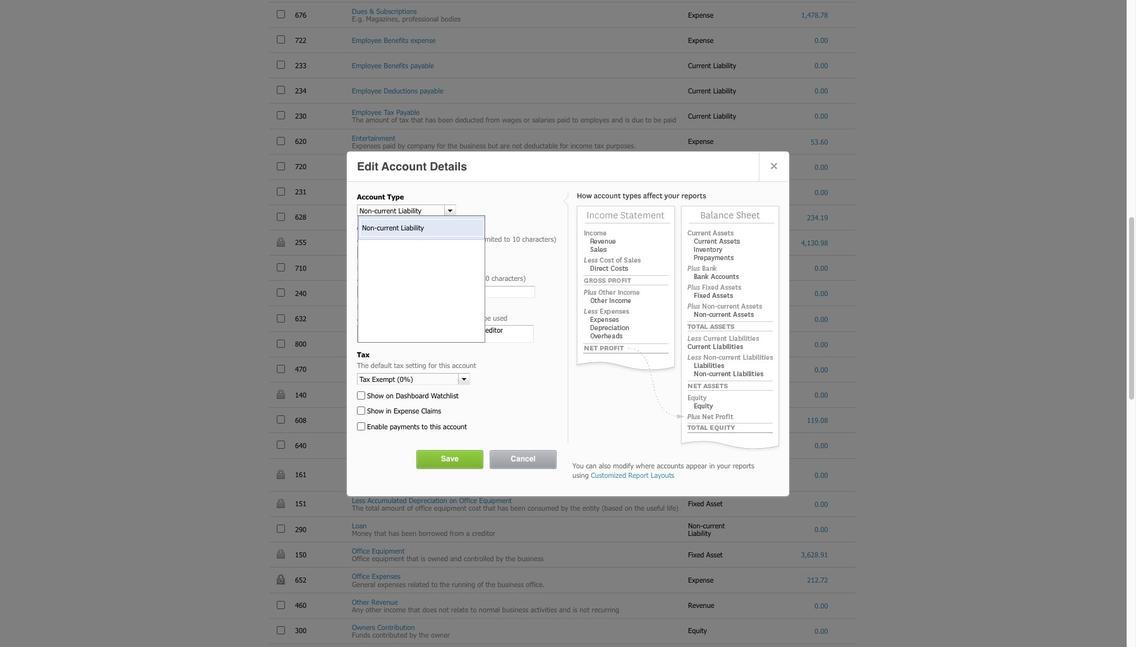 Task type: locate. For each thing, give the bounding box(es) containing it.
0.00 for 140
[[815, 391, 828, 399]]

None checkbox
[[277, 10, 285, 18], [277, 61, 285, 69], [277, 86, 285, 94], [277, 187, 285, 196], [277, 213, 285, 221], [277, 264, 285, 272], [277, 365, 285, 373], [277, 441, 285, 450], [277, 601, 285, 610], [277, 10, 285, 18], [277, 61, 285, 69], [277, 86, 285, 94], [277, 187, 285, 196], [277, 213, 285, 221], [277, 264, 285, 272], [277, 365, 285, 373], [277, 441, 285, 450], [277, 601, 285, 610]]

1 show from the top
[[367, 392, 384, 400]]

0 vertical spatial incurred
[[383, 319, 408, 327]]

1 running from the top
[[452, 217, 475, 225]]

0.00 for 632
[[815, 315, 828, 323]]

18 0.00 from the top
[[815, 627, 828, 636]]

0 vertical spatial account
[[381, 160, 427, 173]]

a inside income tax expense a percentage of total earnings paid to the government.
[[352, 268, 356, 276]]

1 vertical spatial accumulated
[[367, 497, 407, 505]]

14 0.00 from the top
[[815, 471, 828, 479]]

loan link
[[352, 522, 367, 530]]

of
[[391, 116, 397, 124], [477, 217, 483, 225], [395, 268, 401, 276], [391, 293, 397, 302], [399, 314, 405, 322], [371, 395, 377, 403], [407, 471, 413, 479], [407, 504, 413, 512], [477, 580, 483, 589]]

income up tracked
[[378, 370, 400, 378]]

expenses down type
[[378, 210, 406, 218]]

1 vertical spatial show
[[367, 407, 384, 415]]

revenue for revenue
[[688, 602, 717, 610]]

0 vertical spatial 150
[[478, 274, 489, 283]]

the inside entertainment expenses paid by company for the business but are not deductable for income tax purposes.
[[448, 141, 457, 150]]

2 current from the top
[[688, 86, 711, 95]]

11 0.00 link from the top
[[815, 366, 828, 374]]

3,628.91 link
[[801, 551, 828, 559]]

212.72
[[807, 577, 828, 585]]

for
[[352, 243, 362, 251]]

2 accumulated from the top
[[367, 497, 407, 505]]

for
[[437, 141, 445, 150], [560, 141, 568, 150], [429, 235, 438, 243], [395, 274, 403, 283], [410, 319, 418, 327], [428, 362, 437, 370], [453, 395, 461, 403], [410, 420, 418, 429]]

6 current liability from the top
[[688, 289, 738, 297]]

15 0.00 from the top
[[815, 500, 828, 509]]

federal
[[352, 163, 374, 171], [352, 188, 374, 196]]

amount up entertainment
[[366, 116, 389, 124]]

the left owner in the bottom left of the page
[[419, 631, 429, 639]]

1 horizontal spatial due
[[632, 116, 643, 124]]

2 benefits from the top
[[384, 61, 408, 70]]

due inside employee tax payable the amount of tax that has been deducted from wages or salaries paid to employes and is due to be paid
[[632, 116, 643, 124]]

accumulated for office
[[367, 497, 407, 505]]

resale.
[[463, 395, 484, 403]]

expenses down office equipment link
[[372, 573, 400, 581]]

payable inside employee tax payable the amount of tax that has been deducted from wages or salaries paid to employes and is due to be paid
[[396, 108, 420, 116]]

2 depreciation from the top
[[409, 497, 447, 505]]

that up creditor
[[483, 504, 495, 512]]

1 vertical spatial equipment
[[479, 497, 512, 505]]

0 vertical spatial in
[[386, 407, 391, 415]]

tax for employee tax payable the amount of tax that has been deducted from wages or salaries paid to employes and is due to be paid
[[384, 108, 394, 116]]

6 0.00 link from the top
[[815, 188, 828, 196]]

any
[[420, 446, 431, 454]]

1 vertical spatial and
[[450, 555, 462, 563]]

equipment inside less accumulated depreciation on office equipment the total amount of office equipment cost that has been consumed by the entity (based on the useful life)
[[479, 497, 512, 505]]

2 running from the top
[[452, 580, 475, 589]]

1 vertical spatial in
[[709, 462, 715, 470]]

insurance expenses incurred for insuring the business' assets
[[352, 311, 508, 327]]

(based inside less accumulated depreciation on office equipment the total amount of office equipment cost that has been consumed by the entity (based on the useful life)
[[602, 504, 623, 512]]

5 0.00 from the top
[[815, 163, 828, 171]]

to right earnings
[[462, 268, 468, 276]]

212.72 link
[[807, 577, 828, 585]]

to
[[572, 116, 578, 124], [645, 116, 652, 124], [431, 217, 438, 225], [504, 235, 510, 243], [462, 268, 468, 276], [470, 274, 476, 283], [470, 293, 476, 302], [436, 344, 442, 352], [422, 422, 428, 431], [431, 580, 438, 589], [471, 606, 477, 614]]

life) inside less accumulated depreciation on office equipment the total amount of office equipment cost that has been consumed by the entity (based on the useful life)
[[667, 504, 679, 512]]

233
[[295, 61, 309, 69]]

or for credit
[[577, 344, 584, 352]]

expenses inside general expenses general expenses related to the running of the business.
[[378, 210, 406, 218]]

to down money that has been borrowed from a creditor text field
[[436, 344, 442, 352]]

tax inside the tax the default tax setting for this account
[[357, 351, 370, 359]]

a inside the name a short title for this account (limited to 150 characters)
[[357, 274, 361, 283]]

withholding inside income tax payable the amount of income tax that is due to be paid, also resident withholding tax paid on interest received.
[[546, 293, 581, 302]]

payable
[[396, 108, 420, 116], [390, 286, 413, 294]]

on left any
[[410, 446, 418, 454]]

general up code
[[352, 210, 375, 218]]

you cannot delete/archive accounts used by fixed assets. image for 151
[[277, 499, 285, 509]]

16 0.00 link from the top
[[815, 526, 828, 534]]

of up description in the top left of the page
[[391, 293, 397, 302]]

(based inside less accumulated depreciation on computer equipment the total amount of computer equipment cost that has been consumed by the business (based on the useful life)
[[623, 471, 644, 479]]

setting
[[406, 362, 426, 370]]

a for code
[[357, 235, 361, 243]]

1 horizontal spatial useful
[[647, 504, 665, 512]]

tax down employee deductions payable
[[384, 108, 394, 116]]

720
[[295, 162, 309, 171]]

tax for income tax payable the amount of income tax that is due to be paid, also resident withholding tax paid on interest received.
[[377, 286, 387, 294]]

deductions
[[384, 87, 418, 95]]

useful inside less accumulated depreciation on office equipment the total amount of office equipment cost that has been consumed by the entity (based on the useful life)
[[647, 504, 665, 512]]

expenses inside office expenses general expenses related to the running of the business office.
[[378, 580, 406, 589]]

you cannot delete/archive accounts used by fixed assets. image
[[277, 470, 285, 479], [277, 499, 285, 509]]

None checkbox
[[277, 36, 285, 44], [277, 111, 285, 120], [277, 137, 285, 145], [277, 162, 285, 170], [277, 289, 285, 297], [277, 314, 285, 323], [277, 340, 285, 348], [277, 416, 285, 424], [277, 525, 285, 533], [277, 627, 285, 635], [277, 36, 285, 44], [277, 111, 285, 120], [277, 137, 285, 145], [277, 162, 285, 170], [277, 289, 285, 297], [277, 314, 285, 323], [277, 340, 285, 348], [277, 416, 285, 424], [277, 525, 285, 533], [277, 627, 285, 635]]

relate
[[451, 606, 468, 614]]

not right are
[[512, 141, 522, 150]]

income left setting
[[378, 362, 401, 370]]

report
[[628, 471, 649, 480]]

2 fixed asset from the top
[[688, 500, 725, 508]]

withholding
[[389, 188, 424, 196], [546, 293, 581, 302]]

payable for employee deductions payable
[[420, 87, 443, 95]]

0.00 for 234
[[815, 87, 828, 95]]

benefits down magazines,
[[384, 36, 408, 44]]

due up purposes.
[[632, 116, 643, 124]]

608
[[295, 416, 309, 424]]

0.00 link for 230
[[815, 112, 828, 120]]

1 horizontal spatial accounts
[[657, 462, 684, 470]]

1 depreciation from the top
[[409, 464, 447, 472]]

title
[[381, 274, 393, 283]]

equipment inside less accumulated depreciation on office equipment the total amount of office equipment cost that has been consumed by the entity (based on the useful life)
[[434, 504, 466, 512]]

Enable payments to this account checkbox
[[357, 422, 365, 431]]

you cannot delete/archive accounts used by fixed assets. image
[[277, 550, 285, 559]]

4 0.00 link from the top
[[815, 112, 828, 120]]

expenses for insurance
[[352, 319, 381, 327]]

general inside office expenses general expenses related to the running of the business office.
[[352, 580, 375, 589]]

the right insuring
[[447, 319, 457, 327]]

2 asset from the top
[[706, 500, 723, 508]]

expense for 632
[[688, 315, 716, 323]]

due up the should
[[456, 293, 468, 302]]

inventory inside 'inventory value of tracked inventory items for resale.'
[[352, 387, 381, 396]]

the inside employee tax payable the amount of tax that has been deducted from wages or salaries paid to employes and is due to be paid
[[352, 116, 364, 124]]

accounts inside you can also modify where accounts appear in your reports using
[[657, 462, 684, 470]]

this for of
[[422, 314, 433, 322]]

expenses down enable payments to this account option
[[352, 446, 381, 454]]

the inside owners contribution funds contributed by the owner
[[419, 631, 429, 639]]

expenses for 640
[[352, 446, 381, 454]]

0 vertical spatial federal
[[352, 163, 374, 171]]

0 vertical spatial any
[[352, 344, 363, 352]]

general for office
[[352, 580, 375, 589]]

0 vertical spatial expenses
[[378, 217, 406, 225]]

2 vertical spatial expenses
[[378, 580, 406, 589]]

1 vertical spatial equipment
[[434, 504, 466, 512]]

0 vertical spatial expense
[[410, 36, 436, 44]]

1 horizontal spatial not
[[512, 141, 522, 150]]

15 0.00 link from the top
[[815, 500, 828, 509]]

1 current from the top
[[688, 61, 711, 69]]

of up entertainment
[[391, 116, 397, 124]]

owners contribution funds contributed by the owner
[[352, 624, 450, 639]]

employee inside employee tax payable the amount of tax that has been deducted from wages or salaries paid to employes and is due to be paid
[[352, 108, 382, 116]]

for right setting
[[428, 362, 437, 370]]

3 0.00 link from the top
[[815, 87, 828, 95]]

231
[[295, 188, 309, 196]]

this down general expenses general expenses related to the running of the business.
[[440, 235, 451, 243]]

0.00 link for 632
[[815, 315, 828, 323]]

depreciation inside less accumulated depreciation on office equipment the total amount of office equipment cost that has been consumed by the entity (based on the useful life)
[[409, 497, 447, 505]]

1 fixed asset from the top
[[688, 471, 725, 479]]

1 vertical spatial depreciation
[[409, 497, 447, 505]]

1 vertical spatial (based
[[602, 504, 623, 512]]

9 0.00 from the top
[[815, 315, 828, 323]]

2 0.00 link from the top
[[815, 61, 828, 70]]

12 0.00 from the top
[[815, 391, 828, 399]]

None text field
[[358, 205, 444, 216], [357, 247, 412, 259], [357, 286, 535, 298], [358, 374, 458, 385], [358, 205, 444, 216], [357, 247, 412, 259], [357, 286, 535, 298], [358, 374, 458, 385]]

current up historical adjustment link
[[377, 224, 399, 232]]

1 vertical spatial running
[[452, 580, 475, 589]]

by right controlled
[[496, 555, 503, 563]]

that inside the loan money that has been borrowed from a creditor
[[374, 530, 386, 538]]

0 vertical spatial show
[[367, 392, 384, 400]]

of right title
[[395, 268, 401, 276]]

amount inside less accumulated depreciation on computer equipment the total amount of computer equipment cost that has been consumed by the business (based on the useful life)
[[382, 471, 405, 479]]

related up the does
[[408, 580, 429, 589]]

5 current from the top
[[688, 238, 711, 247]]

this inside the name a short title for this account (limited to 150 characters)
[[405, 274, 416, 283]]

fixed asset for business
[[688, 471, 725, 479]]

liability for 240
[[713, 289, 736, 297]]

(limited up description a description of how this account should be used
[[444, 274, 468, 283]]

0 horizontal spatial (limited
[[444, 274, 468, 283]]

business inside less accumulated depreciation on computer equipment the total amount of computer equipment cost that has been consumed by the business (based on the useful life)
[[595, 471, 621, 479]]

3,628.91
[[801, 551, 828, 559]]

reports
[[733, 462, 754, 470]]

1 any from the top
[[352, 344, 363, 352]]

general up the other on the bottom of page
[[352, 580, 375, 589]]

cost for office
[[469, 504, 481, 512]]

less inside less accumulated depreciation on office equipment the total amount of office equipment cost that has been consumed by the entity (based on the useful life)
[[352, 497, 365, 505]]

the left entity
[[570, 504, 580, 512]]

8 0.00 link from the top
[[815, 290, 828, 298]]

2 show from the top
[[367, 407, 384, 415]]

0 horizontal spatial also
[[505, 293, 517, 302]]

1 vertical spatial consumed
[[528, 504, 559, 512]]

interest for any
[[352, 337, 376, 345]]

2 0.00 from the top
[[815, 61, 828, 70]]

show for show on dashboard watchlist
[[367, 392, 384, 400]]

paid
[[557, 116, 570, 124], [663, 116, 676, 124], [383, 141, 396, 150], [447, 268, 460, 276], [595, 293, 608, 302], [421, 344, 434, 352]]

2 vertical spatial and
[[559, 606, 571, 614]]

does
[[422, 606, 437, 614]]

consumed for less accumulated depreciation on computer equipment
[[540, 471, 571, 479]]

1 vertical spatial benefits
[[384, 61, 408, 70]]

account inside description a description of how this account should be used
[[435, 314, 459, 322]]

payable for income
[[390, 286, 413, 294]]

the up loan link
[[352, 504, 364, 512]]

5 current liability from the top
[[688, 238, 738, 247]]

any for other
[[352, 606, 363, 614]]

show for show in expense claims
[[367, 407, 384, 415]]

of inside less accumulated depreciation on computer equipment the total amount of computer equipment cost that has been consumed by the business (based on the useful life)
[[407, 471, 413, 479]]

0 vertical spatial useful
[[352, 479, 370, 487]]

1 vertical spatial from
[[450, 530, 464, 538]]

640 expenses incurred on any legal matters
[[295, 442, 473, 454]]

to right the relate
[[471, 606, 477, 614]]

1 benefits from the top
[[384, 36, 408, 44]]

3 fixed asset from the top
[[688, 551, 725, 559]]

1 vertical spatial you cannot delete/archive accounts used by fixed assets. image
[[277, 499, 285, 509]]

2 less from the top
[[352, 497, 365, 505]]

1 vertical spatial cost
[[469, 504, 481, 512]]

to inside office expenses general expenses related to the running of the business office.
[[431, 580, 438, 589]]

1,478.78
[[801, 11, 828, 19]]

total down 640 expenses incurred on any legal matters
[[366, 471, 379, 479]]

1 federal from the top
[[352, 163, 374, 171]]

total for less accumulated depreciation on office equipment the total amount of office equipment cost that has been consumed by the entity (based on the useful life)
[[366, 504, 379, 512]]

employee benefits expense link
[[352, 36, 436, 44]]

your down money that has been borrowed from a creditor text field
[[445, 344, 458, 352]]

0.00 link for 800
[[815, 340, 828, 349]]

account
[[381, 160, 427, 173], [357, 193, 385, 201]]

total inside less accumulated depreciation on computer equipment the total amount of computer equipment cost that has been consumed by the business (based on the useful life)
[[366, 471, 379, 479]]

3 current from the top
[[688, 112, 711, 120]]

cost inside less accumulated depreciation on computer equipment the total amount of computer equipment cost that has been consumed by the business (based on the useful life)
[[481, 471, 493, 479]]

income for percentage
[[352, 260, 375, 269]]

office up office expenses link at the left
[[352, 555, 370, 563]]

and inside employee tax payable the amount of tax that has been deducted from wages or salaries paid to employes and is due to be paid
[[612, 116, 623, 124]]

equipment for less accumulated depreciation on office equipment
[[479, 497, 512, 505]]

0 vertical spatial accumulated
[[367, 464, 407, 472]]

4 current from the top
[[688, 188, 711, 196]]

the inside less accumulated depreciation on computer equipment the total amount of computer equipment cost that has been consumed by the business (based on the useful life)
[[352, 471, 364, 479]]

0 vertical spatial accounts
[[548, 344, 575, 352]]

0.00 for 800
[[815, 340, 828, 349]]

2 vertical spatial fixed
[[688, 551, 704, 559]]

equipment for computer
[[446, 471, 479, 479]]

recurring
[[592, 606, 619, 614]]

1 horizontal spatial inventory
[[688, 391, 720, 399]]

expense
[[688, 11, 716, 19], [688, 36, 716, 44], [688, 137, 716, 145], [688, 213, 716, 221], [390, 260, 415, 269], [688, 264, 716, 272], [688, 315, 716, 323], [378, 337, 404, 345], [688, 340, 716, 348], [394, 407, 419, 415], [688, 416, 716, 424], [688, 442, 716, 450], [688, 576, 716, 584]]

account down general expenses general expenses related to the running of the business.
[[453, 235, 477, 243]]

on inside 640 expenses incurred on any legal matters
[[410, 446, 418, 454]]

0 vertical spatial be
[[654, 116, 661, 124]]

1 current liability from the top
[[688, 61, 738, 69]]

1 horizontal spatial withholding
[[546, 293, 581, 302]]

1 horizontal spatial and
[[559, 606, 571, 614]]

current liability for 240
[[688, 289, 738, 297]]

account down the company
[[381, 160, 427, 173]]

17 0.00 link from the top
[[815, 602, 828, 610]]

expense down professional
[[410, 36, 436, 44]]

business right normal
[[502, 606, 528, 614]]

life) inside less accumulated depreciation on computer equipment the total amount of computer equipment cost that has been consumed by the business (based on the useful life)
[[372, 479, 384, 487]]

1 vertical spatial federal
[[352, 188, 374, 196]]

characters) inside the name a short title for this account (limited to 150 characters)
[[492, 274, 526, 283]]

0 vertical spatial payable
[[396, 108, 420, 116]]

0.00 link
[[815, 36, 828, 44], [815, 61, 828, 70], [815, 87, 828, 95], [815, 112, 828, 120], [815, 163, 828, 171], [815, 188, 828, 196], [815, 264, 828, 272], [815, 290, 828, 298], [815, 315, 828, 323], [815, 340, 828, 349], [815, 366, 828, 374], [815, 391, 828, 399], [815, 442, 828, 450], [815, 471, 828, 479], [815, 500, 828, 509], [815, 526, 828, 534], [815, 602, 828, 610], [815, 627, 828, 636]]

of inside income tax payable the amount of income tax that is due to be paid, also resident withholding tax paid on interest received.
[[391, 293, 397, 302]]

this
[[440, 235, 451, 243], [405, 274, 416, 283], [422, 314, 433, 322], [439, 362, 450, 370], [430, 422, 441, 431]]

expense for 652
[[688, 576, 716, 584]]

the inside office equipment office equipment that is owned and controlled by the business
[[506, 555, 515, 563]]

2 vertical spatial fixed asset
[[688, 551, 725, 559]]

by left entity
[[561, 504, 568, 512]]

0 horizontal spatial (based
[[602, 504, 623, 512]]

2 any from the top
[[352, 606, 363, 614]]

inventory for inventory
[[688, 391, 720, 399]]

4 0.00 from the top
[[815, 112, 828, 120]]

account inside the name a short title for this account (limited to 150 characters)
[[418, 274, 442, 283]]

expense for 800
[[688, 340, 716, 348]]

unique
[[363, 235, 384, 243]]

revenue for income
[[688, 365, 717, 374]]

has inside employee tax payable the amount of tax that has been deducted from wages or salaries paid to employes and is due to be paid
[[425, 116, 436, 124]]

been left borrowed
[[401, 530, 416, 538]]

2 employee from the top
[[352, 61, 382, 70]]

5 0.00 link from the top
[[815, 163, 828, 171]]

be inside description a description of how this account should be used
[[483, 314, 491, 322]]

owner
[[431, 631, 450, 639]]

0 vertical spatial asset
[[706, 471, 723, 479]]

1 incurred from the top
[[383, 319, 408, 327]]

0 vertical spatial equipment
[[446, 471, 479, 479]]

deductable
[[524, 141, 558, 150]]

1 related from the top
[[408, 217, 429, 225]]

1 fixed from the top
[[688, 471, 704, 479]]

your
[[445, 344, 458, 352], [717, 462, 731, 470]]

a inside description a description of how this account should be used
[[357, 314, 361, 322]]

0 vertical spatial withholding
[[389, 188, 424, 196]]

by down you
[[573, 471, 581, 479]]

also up customized
[[599, 462, 611, 470]]

the up entertainment
[[352, 116, 364, 124]]

the left default
[[357, 362, 369, 370]]

tax up title
[[377, 260, 387, 269]]

equipment inside less accumulated depreciation on computer equipment the total amount of computer equipment cost that has been consumed by the business (based on the useful life)
[[446, 471, 479, 479]]

0 vertical spatial equipment
[[491, 464, 524, 472]]

payable for employee benefits payable
[[410, 61, 434, 70]]

(limited left 10
[[479, 235, 502, 243]]

1 horizontal spatial interest
[[620, 293, 643, 302]]

1 horizontal spatial your
[[717, 462, 731, 470]]

tax left type
[[376, 188, 387, 196]]

employee tax payable link
[[352, 108, 420, 116]]

1 interest from the top
[[352, 337, 376, 345]]

received.
[[645, 293, 673, 302]]

life) for less accumulated depreciation on office equipment the total amount of office equipment cost that has been consumed by the entity (based on the useful life)
[[667, 504, 679, 512]]

a left name
[[352, 268, 356, 276]]

cancel
[[511, 455, 536, 464]]

federal for federal tax expense
[[352, 163, 374, 171]]

using
[[572, 471, 589, 480]]

2 vertical spatial income
[[378, 362, 401, 370]]

current liability for 231
[[688, 188, 738, 196]]

paid,
[[488, 293, 503, 302]]

1 vertical spatial fixed
[[688, 500, 704, 508]]

1 vertical spatial asset
[[706, 500, 723, 508]]

a
[[466, 530, 470, 538]]

that left owned
[[407, 555, 419, 563]]

16 0.00 from the top
[[815, 526, 828, 534]]

the left government.
[[470, 268, 480, 276]]

expenses
[[352, 141, 381, 150], [378, 210, 406, 218], [352, 319, 381, 327], [382, 413, 410, 421], [352, 420, 381, 429], [352, 446, 381, 454], [372, 573, 400, 581]]

a for description
[[357, 314, 361, 322]]

1 horizontal spatial from
[[486, 116, 500, 124]]

1 0.00 link from the top
[[815, 36, 828, 44]]

expenses
[[378, 217, 406, 225], [391, 344, 419, 352], [378, 580, 406, 589]]

2 related from the top
[[408, 580, 429, 589]]

1 vertical spatial payable
[[420, 87, 443, 95]]

current for 230
[[688, 112, 711, 120]]

insuring
[[420, 319, 445, 327]]

total left earnings
[[403, 268, 416, 276]]

1 vertical spatial due
[[456, 293, 468, 302]]

description
[[357, 303, 397, 311]]

the inside the tax the default tax setting for this account
[[357, 362, 369, 370]]

2 current liability from the top
[[688, 86, 738, 95]]

tax up the "federal tax withholding"
[[376, 163, 387, 171]]

can
[[586, 462, 597, 470]]

1 vertical spatial useful
[[647, 504, 665, 512]]

characters) for a unique code/number for this account (limited to 10 characters)
[[522, 235, 556, 243]]

has up office equipment link
[[389, 530, 399, 538]]

incurred down show in expense claims
[[383, 420, 408, 429]]

2 vertical spatial incurred
[[383, 446, 408, 454]]

3 fixed from the top
[[688, 551, 704, 559]]

2 incurred from the top
[[383, 420, 408, 429]]

2 interest from the top
[[352, 362, 376, 370]]

office down money
[[352, 547, 370, 556]]

current down appear
[[703, 522, 725, 530]]

has down less accumulated depreciation on computer equipment the total amount of computer equipment cost that has been consumed by the business (based on the useful life)
[[498, 504, 508, 512]]

0 horizontal spatial or
[[524, 116, 530, 124]]

1 vertical spatial (limited
[[444, 274, 468, 283]]

customized report layouts
[[591, 471, 674, 480]]

4 employee from the top
[[352, 108, 382, 116]]

running up the relate
[[452, 580, 475, 589]]

account up general expenses link
[[357, 193, 385, 201]]

by right contributed
[[409, 631, 417, 639]]

1 employee from the top
[[352, 36, 382, 44]]

0 vertical spatial benefits
[[384, 36, 408, 44]]

0 horizontal spatial from
[[450, 530, 464, 538]]

be inside employee tax payable the amount of tax that has been deducted from wages or salaries paid to employes and is due to be paid
[[654, 116, 661, 124]]

0 vertical spatial also
[[505, 293, 517, 302]]

1 vertical spatial your
[[717, 462, 731, 470]]

income tax payable the amount of income tax that is due to be paid, also resident withholding tax paid on interest received.
[[352, 286, 673, 302]]

been inside less accumulated depreciation on office equipment the total amount of office equipment cost that has been consumed by the entity (based on the useful life)
[[510, 504, 525, 512]]

1 vertical spatial less
[[352, 497, 365, 505]]

1 vertical spatial or
[[577, 344, 584, 352]]

accumulated inside less accumulated depreciation on computer equipment the total amount of computer equipment cost that has been consumed by the business (based on the useful life)
[[367, 464, 407, 472]]

of inside employee tax payable the amount of tax that has been deducted from wages or salaries paid to employes and is due to be paid
[[391, 116, 397, 124]]

or for salaries
[[524, 116, 530, 124]]

the up insurance
[[352, 293, 364, 302]]

incurred inside the insurance expenses incurred for insuring the business' assets
[[383, 319, 408, 327]]

3 employee from the top
[[352, 87, 382, 95]]

liability for 233
[[713, 61, 736, 69]]

11 0.00 from the top
[[815, 366, 828, 374]]

business left bank
[[503, 344, 529, 352]]

2 vertical spatial equipment
[[372, 547, 405, 556]]

depreciation inside less accumulated depreciation on computer equipment the total amount of computer equipment cost that has been consumed by the business (based on the useful life)
[[409, 464, 447, 472]]

628
[[295, 213, 309, 221]]

cost for computer
[[481, 471, 493, 479]]

janitorial
[[352, 413, 379, 421]]

by inside less accumulated depreciation on computer equipment the total amount of computer equipment cost that has been consumed by the business (based on the useful life)
[[573, 471, 581, 479]]

entity
[[582, 504, 600, 512]]

0 vertical spatial life)
[[372, 479, 384, 487]]

2 vertical spatial asset
[[706, 551, 723, 559]]

magazines,
[[366, 15, 400, 23]]

from
[[486, 116, 500, 124], [450, 530, 464, 538]]

0.00 for 710
[[815, 264, 828, 272]]

0 vertical spatial (based
[[623, 471, 644, 479]]

consumed left using in the right bottom of the page
[[540, 471, 571, 479]]

running inside general expenses general expenses related to the running of the business.
[[452, 217, 475, 225]]

1 asset from the top
[[706, 471, 723, 479]]

liability for 231
[[713, 188, 736, 196]]

(based down modify
[[623, 471, 644, 479]]

0.00 link for 470
[[815, 366, 828, 374]]

payable right 'deductions'
[[420, 87, 443, 95]]

expense inside income tax expense a percentage of total earnings paid to the government.
[[390, 260, 415, 269]]

depreciation for office
[[409, 497, 447, 505]]

1 horizontal spatial or
[[577, 344, 584, 352]]

0.00 for 240
[[815, 290, 828, 298]]

watchlist
[[431, 392, 459, 400]]

paid inside interest expense any interest expenses paid to your tax authority, business bank accounts or credit card accounts.
[[421, 344, 434, 352]]

current liability for 255
[[688, 238, 738, 247]]

for down general expenses general expenses related to the running of the business.
[[429, 235, 438, 243]]

3 current liability from the top
[[688, 112, 738, 120]]

1 horizontal spatial life)
[[667, 504, 679, 512]]

also inside income tax payable the amount of income tax that is due to be paid, also resident withholding tax paid on interest received.
[[505, 293, 517, 302]]

income up contribution
[[384, 606, 406, 614]]

a left the description
[[357, 314, 361, 322]]

2 fixed from the top
[[688, 500, 704, 508]]

of inside 'inventory value of tracked inventory items for resale.'
[[371, 395, 377, 403]]

accounts.
[[620, 344, 650, 352]]

1 0.00 from the top
[[815, 36, 828, 44]]

on inside income tax payable the amount of income tax that is due to be paid, also resident withholding tax paid on interest received.
[[610, 293, 618, 302]]

9 0.00 link from the top
[[815, 315, 828, 323]]

1 vertical spatial also
[[599, 462, 611, 470]]

running for business.
[[452, 217, 475, 225]]

2 federal from the top
[[352, 188, 374, 196]]

6 0.00 from the top
[[815, 188, 828, 196]]

0 vertical spatial or
[[524, 116, 530, 124]]

18 0.00 link from the top
[[815, 627, 828, 636]]

interest up interest income link
[[366, 344, 389, 352]]

0 horizontal spatial non-
[[362, 224, 377, 232]]

7 0.00 from the top
[[815, 264, 828, 272]]

federal down entertainment
[[352, 163, 374, 171]]

2 vertical spatial total
[[366, 504, 379, 512]]

0 vertical spatial you cannot delete/archive accounts used by fixed assets. image
[[277, 470, 285, 479]]

not inside entertainment expenses paid by company for the business but are not deductable for income tax purposes.
[[512, 141, 522, 150]]

1 accumulated from the top
[[367, 464, 407, 472]]

liability for 234
[[713, 86, 736, 95]]

cost down 'cancel' button at the bottom left
[[481, 471, 493, 479]]

expenses for office expenses
[[378, 580, 406, 589]]

details
[[430, 160, 467, 173]]

expense for 710
[[688, 264, 716, 272]]

0 vertical spatial related
[[408, 217, 429, 225]]

resident
[[519, 293, 544, 302]]

running for business
[[452, 580, 475, 589]]

activities
[[531, 606, 557, 614]]

234.19 link
[[807, 213, 828, 222]]

income for amount
[[352, 286, 375, 294]]

of left business.
[[477, 217, 483, 225]]

equipment down less accumulated depreciation on computer equipment the total amount of computer equipment cost that has been consumed by the business (based on the useful life)
[[479, 497, 512, 505]]

creditor
[[472, 530, 495, 538]]

this inside code a unique code/number for this account (limited to 10 characters)
[[440, 235, 451, 243]]

tax down 'deductions'
[[399, 116, 409, 124]]

office up the a
[[459, 497, 477, 505]]

asset for entity
[[706, 500, 723, 508]]

fixed for entity
[[688, 500, 704, 508]]

withholding down edit account details
[[389, 188, 424, 196]]

3 incurred from the top
[[383, 446, 408, 454]]

3 general from the top
[[352, 580, 375, 589]]

tax left "authority,"
[[460, 344, 470, 352]]

you cannot delete/archive accounts used by fixed assets. image left 151
[[277, 499, 285, 509]]

office.
[[526, 580, 545, 589]]

this right how
[[422, 314, 433, 322]]

0 horizontal spatial not
[[439, 606, 449, 614]]

1 vertical spatial accounts
[[657, 462, 684, 470]]

equipment inside less accumulated depreciation on computer equipment the total amount of computer equipment cost that has been consumed by the business (based on the useful life)
[[491, 464, 524, 472]]

general for general
[[352, 217, 375, 225]]

3 0.00 from the top
[[815, 87, 828, 95]]

salaries
[[532, 116, 555, 124]]

expenses up the other revenue link
[[378, 580, 406, 589]]

equipment for less accumulated depreciation on computer equipment
[[491, 464, 524, 472]]

that up the company
[[411, 116, 423, 124]]

income down short
[[352, 286, 375, 294]]

2 you cannot delete/archive accounts used by fixed assets. image from the top
[[277, 499, 285, 509]]

1 vertical spatial be
[[478, 293, 486, 302]]

3 interest from the top
[[352, 370, 376, 378]]

interest income link
[[352, 362, 401, 370]]

life) down 640 expenses incurred on any legal matters
[[372, 479, 384, 487]]

inventory
[[352, 387, 381, 396], [688, 391, 720, 399]]

liability for 255
[[713, 238, 736, 247]]

1 general from the top
[[352, 210, 375, 218]]

0 vertical spatial non-current liability
[[362, 224, 424, 232]]

paid inside entertainment expenses paid by company for the business but are not deductable for income tax purposes.
[[383, 141, 396, 150]]

that down 'cancel' button at the bottom left
[[496, 471, 508, 479]]

1 you cannot delete/archive accounts used by fixed assets. image from the top
[[277, 470, 285, 479]]

business'
[[459, 319, 487, 327]]

of right show on dashboard watchlist checkbox
[[371, 395, 377, 403]]

0 vertical spatial less
[[352, 464, 365, 472]]

employee up entertainment
[[352, 108, 382, 116]]

fixed for business
[[688, 471, 704, 479]]

0.00 link for 231
[[815, 188, 828, 196]]

14 0.00 link from the top
[[815, 471, 828, 479]]

10 0.00 from the top
[[815, 340, 828, 349]]

interest inside income tax payable the amount of income tax that is due to be paid, also resident withholding tax paid on interest received.
[[620, 293, 643, 302]]

total for less accumulated depreciation on computer equipment the total amount of computer equipment cost that has been consumed by the business (based on the useful life)
[[366, 471, 379, 479]]

0.00 for 151
[[815, 500, 828, 509]]

account up description a description of how this account should be used
[[418, 274, 442, 283]]

amount down 640 expenses incurred on any legal matters
[[382, 471, 405, 479]]

also inside you can also modify where accounts appear in your reports using
[[599, 462, 611, 470]]

2 general from the top
[[352, 217, 375, 225]]

0 horizontal spatial your
[[445, 344, 458, 352]]

1 vertical spatial expense
[[389, 163, 414, 171]]

1 vertical spatial related
[[408, 580, 429, 589]]

from inside the loan money that has been borrowed from a creditor
[[450, 530, 464, 538]]

6 current from the top
[[688, 289, 711, 297]]

you cannot delete/archive accounts used by fixed assets. image for 161
[[277, 470, 285, 479]]

1 less from the top
[[352, 464, 365, 472]]

tracked
[[379, 395, 401, 403]]

1 vertical spatial non-
[[688, 522, 703, 530]]

been inside the loan money that has been borrowed from a creditor
[[401, 530, 416, 538]]

employee benefits payable
[[352, 61, 434, 70]]

expenses for general expenses
[[378, 217, 406, 225]]

the down owned
[[440, 580, 450, 589]]

authority,
[[472, 344, 501, 352]]

useful down the layouts
[[647, 504, 665, 512]]

300
[[295, 627, 309, 635]]

7 0.00 link from the top
[[815, 264, 828, 272]]

1 vertical spatial payable
[[390, 286, 413, 294]]

office expenses general expenses related to the running of the business office.
[[352, 573, 545, 589]]

0 vertical spatial consumed
[[540, 471, 571, 479]]

earnings
[[419, 268, 445, 276]]

161
[[295, 471, 309, 479]]

1 horizontal spatial in
[[709, 462, 715, 470]]

0.00 link for 722
[[815, 36, 828, 44]]

of inside less accumulated depreciation on office equipment the total amount of office equipment cost that has been consumed by the entity (based on the useful life)
[[407, 504, 413, 512]]

in
[[386, 407, 391, 415], [709, 462, 715, 470]]

expenses inside office expenses general expenses related to the running of the business office.
[[372, 573, 400, 581]]

1 vertical spatial life)
[[667, 504, 679, 512]]

office inside less accumulated depreciation on office equipment the total amount of office equipment cost that has been consumed by the entity (based on the useful life)
[[459, 497, 477, 505]]

cost inside less accumulated depreciation on office equipment the total amount of office equipment cost that has been consumed by the entity (based on the useful life)
[[469, 504, 481, 512]]

17 0.00 from the top
[[815, 602, 828, 610]]

on up show in expense claims
[[386, 392, 394, 400]]

8 0.00 from the top
[[815, 290, 828, 298]]

12 0.00 link from the top
[[815, 391, 828, 399]]

any inside interest expense any interest expenses paid to your tax authority, business bank accounts or credit card accounts.
[[352, 344, 363, 352]]

to left 10
[[504, 235, 510, 243]]

4 current liability from the top
[[688, 188, 738, 196]]

consumed inside less accumulated depreciation on office equipment the total amount of office equipment cost that has been consumed by the entity (based on the useful life)
[[528, 504, 559, 512]]

your inside interest expense any interest expenses paid to your tax authority, business bank accounts or credit card accounts.
[[445, 344, 458, 352]]

10 0.00 link from the top
[[815, 340, 828, 349]]

1 vertical spatial withholding
[[546, 293, 581, 302]]

0 horizontal spatial in
[[386, 407, 391, 415]]

0 vertical spatial running
[[452, 217, 475, 225]]

general expenses general expenses related to the running of the business.
[[352, 210, 526, 225]]

140
[[295, 391, 309, 399]]

0 horizontal spatial interest
[[366, 344, 389, 352]]

equipment up office expenses link at the left
[[372, 547, 405, 556]]



Task type: vqa. For each thing, say whether or not it's contained in the screenshot.


Task type: describe. For each thing, give the bounding box(es) containing it.
name
[[357, 263, 377, 272]]

that inside less accumulated depreciation on computer equipment the total amount of computer equipment cost that has been consumed by the business (based on the useful life)
[[496, 471, 508, 479]]

the up other revenue any other income that does not relate to normal business activities and is not recurring at the bottom of the page
[[486, 580, 495, 589]]

customized report layouts link
[[591, 471, 674, 480]]

of inside income tax expense a percentage of total earnings paid to the government.
[[395, 268, 401, 276]]

been inside employee tax payable the amount of tax that has been deducted from wages or salaries paid to employes and is due to be paid
[[438, 116, 453, 124]]

0.00 for 161
[[815, 471, 828, 479]]

the inside income tax payable the amount of income tax that is due to be paid, also resident withholding tax paid on interest received.
[[352, 293, 364, 302]]

230
[[295, 112, 309, 120]]

business inside office equipment office equipment that is owned and controlled by the business
[[518, 555, 544, 563]]

interest inside interest expense any interest expenses paid to your tax authority, business bank accounts or credit card accounts.
[[366, 344, 389, 352]]

payable for tax
[[396, 108, 420, 116]]

710
[[295, 264, 309, 272]]

income inside entertainment expenses paid by company for the business but are not deductable for income tax purposes.
[[571, 141, 592, 150]]

this inside the tax the default tax setting for this account
[[439, 362, 450, 370]]

the right the report
[[656, 471, 666, 479]]

is inside employee tax payable the amount of tax that has been deducted from wages or salaries paid to employes and is due to be paid
[[625, 116, 630, 124]]

on down customized report layouts link
[[625, 504, 632, 512]]

0.00 link for 290
[[815, 526, 828, 534]]

0.00 link for 720
[[815, 163, 828, 171]]

the up income tax expense a percentage of total earnings paid to the government.
[[440, 217, 450, 225]]

related for general expenses
[[408, 217, 429, 225]]

that inside office equipment office equipment that is owned and controlled by the business
[[407, 555, 419, 563]]

but
[[488, 141, 498, 150]]

account for of
[[435, 314, 459, 322]]

53.60
[[811, 137, 828, 146]]

expenses down show in expense claims option
[[352, 420, 381, 429]]

office inside office expenses general expenses related to the running of the business office.
[[352, 573, 370, 581]]

other
[[352, 598, 369, 606]]

0.00 link for 151
[[815, 500, 828, 509]]

account type
[[357, 193, 404, 201]]

are
[[500, 141, 510, 150]]

tax the default tax setting for this account
[[357, 351, 476, 370]]

name a short title for this account (limited to 150 characters)
[[357, 263, 526, 283]]

owned
[[428, 555, 448, 563]]

government.
[[482, 268, 521, 276]]

on right office
[[449, 497, 457, 505]]

liability for 230
[[713, 112, 736, 120]]

current liability for 234
[[688, 86, 738, 95]]

652
[[295, 576, 309, 584]]

that inside income tax payable the amount of income tax that is due to be paid, also resident withholding tax paid on interest received.
[[435, 293, 447, 302]]

how
[[407, 314, 420, 322]]

equipment inside office equipment office equipment that is owned and controlled by the business
[[372, 555, 404, 563]]

119.08 link
[[807, 417, 828, 425]]

employee benefits payable link
[[352, 61, 434, 70]]

deducted
[[455, 116, 484, 124]]

1 horizontal spatial non-current liability
[[688, 522, 725, 537]]

the inside less accumulated depreciation on office equipment the total amount of office equipment cost that has been consumed by the entity (based on the useful life)
[[352, 504, 364, 512]]

for inside code a unique code/number for this account (limited to 10 characters)
[[429, 235, 438, 243]]

where
[[636, 462, 655, 470]]

code
[[357, 224, 374, 232]]

show in expense claims
[[367, 407, 441, 415]]

53.60 link
[[811, 137, 828, 146]]

a for name
[[357, 274, 361, 283]]

has inside less accumulated depreciation on computer equipment the total amount of computer equipment cost that has been consumed by the business (based on the useful life)
[[510, 471, 521, 479]]

of inside description a description of how this account should be used
[[399, 314, 405, 322]]

historical
[[352, 235, 380, 243]]

0.00 link for 233
[[815, 61, 828, 70]]

to inside other revenue any other income that does not relate to normal business activities and is not recurring
[[471, 606, 477, 614]]

the inside the insurance expenses incurred for insuring the business' assets
[[447, 319, 457, 327]]

been inside less accumulated depreciation on computer equipment the total amount of computer equipment cost that has been consumed by the business (based on the useful life)
[[523, 471, 538, 479]]

0 horizontal spatial withholding
[[389, 188, 424, 196]]

you cannot delete/archive system accounts. image
[[277, 238, 285, 247]]

contributed
[[372, 631, 407, 639]]

to inside code a unique code/number for this account (limited to 10 characters)
[[504, 235, 510, 243]]

0.00 link for 460
[[815, 602, 828, 610]]

4,130.98 link
[[801, 239, 828, 247]]

business inside 'janitorial expenses expenses incurred for cleaning business property.'
[[448, 420, 474, 429]]

expenses inside interest expense any interest expenses paid to your tax authority, business bank accounts or credit card accounts.
[[391, 344, 419, 352]]

tax up credit
[[583, 293, 593, 302]]

for inside the name a short title for this account (limited to 150 characters)
[[395, 274, 403, 283]]

interest expense link
[[352, 337, 404, 345]]

items
[[434, 395, 451, 403]]

current liability for 233
[[688, 61, 738, 69]]

edit account details
[[357, 160, 467, 173]]

purposes.
[[606, 141, 636, 150]]

income tax expense a percentage of total earnings paid to the government.
[[352, 260, 521, 276]]

income inside other revenue any other income that does not relate to normal business activities and is not recurring
[[384, 606, 406, 614]]

accountant
[[364, 243, 398, 251]]

inventory link
[[352, 387, 381, 396]]

by inside office equipment office equipment that is owned and controlled by the business
[[496, 555, 503, 563]]

you cannot delete/archive accounts used by a tracked inventory item. image
[[277, 390, 285, 399]]

accounts inside interest expense any interest expenses paid to your tax authority, business bank accounts or credit card accounts.
[[548, 344, 575, 352]]

tax up description a description of how this account should be used
[[423, 293, 433, 302]]

0.00 for 720
[[815, 163, 828, 171]]

tax for income tax expense a percentage of total earnings paid to the government.
[[377, 260, 387, 269]]

dashboard
[[396, 392, 429, 400]]

card
[[605, 344, 618, 352]]

default
[[371, 362, 392, 370]]

the down the report
[[635, 504, 644, 512]]

income inside income tax payable the amount of income tax that is due to be paid, also resident withholding tax paid on interest received.
[[399, 293, 421, 302]]

accumulated for computer
[[367, 464, 407, 472]]

subscriptions
[[376, 7, 417, 15]]

150 inside the name a short title for this account (limited to 150 characters)
[[478, 274, 489, 283]]

you
[[572, 462, 584, 470]]

1 vertical spatial account
[[357, 193, 385, 201]]

to inside the name a short title for this account (limited to 150 characters)
[[470, 274, 476, 283]]

expense for 628
[[688, 213, 716, 221]]

and inside office equipment office equipment that is owned and controlled by the business
[[450, 555, 462, 563]]

insurance
[[352, 311, 382, 319]]

1 horizontal spatial current
[[703, 522, 725, 530]]

is inside other revenue any other income that does not relate to normal business activities and is not recurring
[[573, 606, 577, 614]]

tax inside interest expense any interest expenses paid to your tax authority, business bank accounts or credit card accounts.
[[460, 344, 470, 352]]

account up matters
[[443, 422, 467, 431]]

business inside interest expense any interest expenses paid to your tax authority, business bank accounts or credit card accounts.
[[503, 344, 529, 352]]

inventory
[[404, 395, 432, 403]]

entertainment
[[352, 134, 395, 142]]

asset for business
[[706, 471, 723, 479]]

676
[[295, 11, 309, 19]]

borrowed
[[419, 530, 448, 538]]

current for 255
[[688, 238, 711, 247]]

income inside interest income interest income
[[378, 370, 400, 378]]

to left employes
[[572, 116, 578, 124]]

useful for the total amount of computer equipment cost that has been consumed by the business (based on the useful life)
[[352, 479, 370, 487]]

office equipment office equipment that is owned and controlled by the business
[[352, 547, 544, 563]]

total inside income tax expense a percentage of total earnings paid to the government.
[[403, 268, 416, 276]]

equipment for office
[[434, 504, 466, 512]]

inventory value of tracked inventory items for resale.
[[352, 387, 484, 403]]

2 horizontal spatial not
[[580, 606, 590, 614]]

dues & subscriptions e.g. magazines, professional bodies
[[352, 7, 461, 23]]

current liability for 230
[[688, 112, 738, 120]]

fixed asset for entity
[[688, 500, 725, 508]]

that inside less accumulated depreciation on office equipment the total amount of office equipment cost that has been consumed by the entity (based on the useful life)
[[483, 504, 495, 512]]

expense inside interest expense any interest expenses paid to your tax authority, business bank accounts or credit card accounts.
[[378, 337, 404, 345]]

employee for employee benefits expense
[[352, 36, 382, 44]]

enable payments to this account
[[367, 422, 467, 431]]

640
[[295, 442, 306, 450]]

less for the total amount of office equipment cost that has been consumed by the entity (based on the useful life)
[[352, 497, 365, 505]]

money
[[352, 530, 372, 538]]

to inside income tax payable the amount of income tax that is due to be paid, also resident withholding tax paid on interest received.
[[470, 293, 476, 302]]

useful for the total amount of office equipment cost that has been consumed by the entity (based on the useful life)
[[647, 504, 665, 512]]

used
[[493, 314, 507, 322]]

you cannot delete/archive accounts used by a repeating transaction. image
[[277, 575, 285, 585]]

employee deductions payable link
[[352, 87, 443, 95]]

0.00 link for 161
[[815, 471, 828, 479]]

has inside the loan money that has been borrowed from a creditor
[[389, 530, 399, 538]]

is inside office equipment office equipment that is owned and controlled by the business
[[421, 555, 426, 563]]

image of account type hierarchy image
[[563, 191, 783, 452]]

value
[[352, 395, 369, 403]]

employee for employee deductions payable
[[352, 87, 382, 95]]

0.00 link for 710
[[815, 264, 828, 272]]

bank
[[531, 344, 546, 352]]

tax inside entertainment expenses paid by company for the business but are not deductable for income tax purposes.
[[595, 141, 604, 150]]

adjustments
[[400, 243, 437, 251]]

by inside less accumulated depreciation on office equipment the total amount of office equipment cost that has been consumed by the entity (based on the useful life)
[[561, 504, 568, 512]]

&
[[369, 7, 374, 15]]

other
[[366, 606, 382, 614]]

1 vertical spatial 150
[[295, 551, 309, 559]]

that inside employee tax payable the amount of tax that has been deducted from wages or salaries paid to employes and is due to be paid
[[411, 116, 423, 124]]

for inside the insurance expenses incurred for insuring the business' assets
[[410, 319, 418, 327]]

0.00 for 470
[[815, 366, 828, 374]]

0.00 for 722
[[815, 36, 828, 44]]

0.00 for 233
[[815, 61, 828, 70]]

to right employes
[[645, 116, 652, 124]]

incurred for for
[[383, 319, 408, 327]]

normal
[[479, 606, 500, 614]]

0.00 for 290
[[815, 526, 828, 534]]

funds
[[352, 631, 370, 639]]

expenses for entertainment
[[352, 141, 381, 150]]

office expenses link
[[352, 573, 400, 581]]

in inside you can also modify where accounts appear in your reports using
[[709, 462, 715, 470]]

incurred for on
[[383, 446, 408, 454]]

layouts
[[651, 471, 674, 480]]

current for 231
[[688, 188, 711, 196]]

4,130.98
[[801, 239, 828, 247]]

loan
[[352, 522, 367, 530]]

3 asset from the top
[[706, 551, 723, 559]]

due inside income tax payable the amount of income tax that is due to be paid, also resident withholding tax paid on interest received.
[[456, 293, 468, 302]]

on down matters
[[449, 464, 457, 472]]

Show in Expense Claims checkbox
[[357, 407, 365, 415]]

0.00 for 231
[[815, 188, 828, 196]]

tax for federal tax withholding
[[376, 188, 387, 196]]

470
[[295, 365, 309, 374]]

employee deductions payable
[[352, 87, 443, 95]]

should
[[461, 314, 481, 322]]

0 vertical spatial current
[[377, 224, 399, 232]]

0 vertical spatial non-
[[362, 224, 377, 232]]

amount inside income tax payable the amount of income tax that is due to be paid, also resident withholding tax paid on interest received.
[[366, 293, 389, 302]]

for inside 'inventory value of tracked inventory items for resale.'
[[453, 395, 461, 403]]

to inside general expenses general expenses related to the running of the business.
[[431, 217, 438, 225]]

federal tax expense link
[[352, 163, 414, 171]]

code a unique code/number for this account (limited to 10 characters)
[[357, 224, 556, 243]]

to inside interest expense any interest expenses paid to your tax authority, business bank accounts or credit card accounts.
[[436, 344, 442, 352]]

consumed for less accumulated depreciation on office equipment
[[528, 504, 559, 512]]

0 horizontal spatial non-current liability
[[362, 224, 424, 232]]

expense for employee benefits expense
[[410, 36, 436, 44]]

paid inside income tax payable the amount of income tax that is due to be paid, also resident withholding tax paid on interest received.
[[595, 293, 608, 302]]

the down can
[[583, 471, 593, 479]]

business inside other revenue any other income that does not relate to normal business activities and is not recurring
[[502, 606, 528, 614]]

office equipment link
[[352, 547, 405, 556]]

save button
[[417, 451, 483, 469]]

equipment inside office equipment office equipment that is owned and controlled by the business
[[372, 547, 405, 556]]

13 0.00 link from the top
[[815, 442, 828, 450]]

Show on Dashboard Watchlist checkbox
[[357, 392, 365, 400]]

janitorial expenses link
[[352, 413, 410, 421]]

expense for 620
[[688, 137, 716, 145]]

to inside income tax expense a percentage of total earnings paid to the government.
[[462, 268, 468, 276]]

Money that has been borrowed from a creditor text field
[[357, 326, 534, 343]]

related for office expenses
[[408, 580, 429, 589]]

0.00 link for 240
[[815, 290, 828, 298]]

this for code/number
[[440, 235, 451, 243]]

the left business.
[[486, 217, 495, 225]]

business inside entertainment expenses paid by company for the business but are not deductable for income tax purposes.
[[460, 141, 486, 150]]

dues & subscriptions link
[[352, 7, 417, 15]]

expense for federal tax expense
[[389, 163, 414, 171]]

contribution
[[377, 624, 415, 632]]

expense for 608
[[688, 416, 716, 424]]

save
[[441, 455, 459, 464]]

employee tax payable the amount of tax that has been deducted from wages or salaries paid to employes and is due to be paid
[[352, 108, 676, 124]]

account for title
[[418, 274, 442, 283]]

and inside other revenue any other income that does not relate to normal business activities and is not recurring
[[559, 606, 571, 614]]

for inside 'janitorial expenses expenses incurred for cleaning business property.'
[[410, 420, 418, 429]]

federal tax withholding
[[352, 188, 424, 196]]

of inside general expenses general expenses related to the running of the business.
[[477, 217, 483, 225]]

less accumulated depreciation on computer equipment link
[[352, 464, 524, 472]]

your inside you can also modify where accounts appear in your reports using
[[717, 462, 731, 470]]

for right the company
[[437, 141, 445, 150]]

for right deductable
[[560, 141, 568, 150]]

0.00 for 230
[[815, 112, 828, 120]]

this down claims at the left of page
[[430, 422, 441, 431]]

life) for less accumulated depreciation on computer equipment the total amount of computer equipment cost that has been consumed by the business (based on the useful life)
[[372, 479, 384, 487]]

from inside employee tax payable the amount of tax that has been deducted from wages or salaries paid to employes and is due to be paid
[[486, 116, 500, 124]]

expense for 676
[[688, 11, 716, 19]]

general expenses link
[[352, 210, 406, 218]]

interest for interest
[[352, 362, 376, 370]]

short
[[363, 274, 379, 283]]

bodies
[[441, 15, 461, 23]]

to down claims at the left of page
[[422, 422, 428, 431]]

account inside the tax the default tax setting for this account
[[452, 362, 476, 370]]

by inside owners contribution funds contributed by the owner
[[409, 631, 417, 639]]

non- inside non-current liability
[[688, 522, 703, 530]]

inventory for inventory value of tracked inventory items for resale.
[[352, 387, 381, 396]]

13 0.00 from the top
[[815, 442, 828, 450]]

less accumulated depreciation on office equipment link
[[352, 497, 512, 505]]

income inside interest income interest income
[[378, 362, 401, 370]]

tax for federal tax expense
[[376, 163, 387, 171]]

(based for business
[[623, 471, 644, 479]]

show on dashboard watchlist
[[367, 392, 459, 400]]

0.00 link for 300
[[815, 627, 828, 636]]

for inside the tax the default tax setting for this account
[[428, 362, 437, 370]]

property.
[[476, 420, 504, 429]]

0.00 link for 140
[[815, 391, 828, 399]]

employes
[[581, 116, 609, 124]]

expenses for office
[[372, 573, 400, 581]]

paid inside income tax expense a percentage of total earnings paid to the government.
[[447, 268, 460, 276]]

business inside office expenses general expenses related to the running of the business office.
[[498, 580, 524, 589]]

expense for 640
[[688, 442, 716, 450]]

0.00 for 300
[[815, 627, 828, 636]]

employee for employee benefits payable
[[352, 61, 382, 70]]

(based for entity
[[602, 504, 623, 512]]

expense for 722
[[688, 36, 716, 44]]

on down where
[[646, 471, 654, 479]]

this for title
[[405, 274, 416, 283]]

0.00 link for 234
[[815, 87, 828, 95]]

interest income interest income
[[352, 362, 401, 378]]

legal
[[433, 446, 447, 454]]



